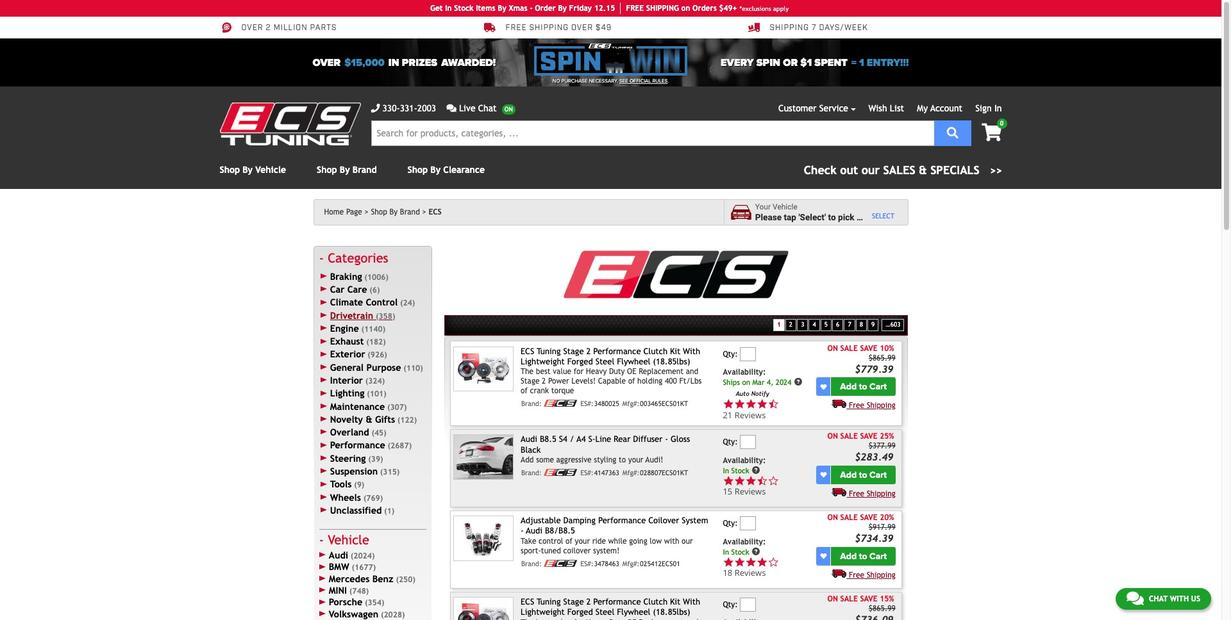 Task type: vqa. For each thing, say whether or not it's contained in the screenshot.
the days,
no



Task type: locate. For each thing, give the bounding box(es) containing it.
2 down coilover
[[587, 598, 591, 607]]

by right page
[[390, 208, 398, 217]]

in
[[445, 4, 452, 13], [995, 103, 1002, 114], [723, 466, 729, 475], [723, 548, 729, 557]]

…603
[[886, 321, 901, 328]]

ecs - corporate logo image
[[544, 401, 578, 408], [544, 469, 578, 477], [544, 560, 578, 568]]

over for over 2 million parts
[[241, 23, 263, 33]]

1 vertical spatial lightweight
[[521, 608, 565, 618]]

shopping cart image
[[982, 124, 1002, 142]]

add to cart button for $779.39
[[832, 378, 896, 397]]

add to wish list image for $283.49
[[821, 472, 827, 479]]

0 vertical spatial $865.99
[[869, 354, 896, 363]]

sale down 7 link
[[841, 344, 858, 353]]

1 horizontal spatial of
[[566, 537, 573, 546]]

(1677)
[[352, 564, 376, 573]]

on inside "availability: ships on mar 4, 2024"
[[742, 378, 750, 387]]

ecs tuning stage 2 performance clutch kit with lightweight forged steel flywheel (18.85lbs) link up duty
[[521, 347, 701, 367]]

(18.85lbs) down 025412ecs01
[[653, 608, 691, 618]]

add to cart button down $283.49
[[832, 466, 896, 485]]

question sign image for $779.39
[[794, 378, 803, 387]]

1 add to cart from the top
[[840, 382, 887, 393]]

1 horizontal spatial chat
[[1149, 595, 1168, 604]]

forged down coilover
[[567, 608, 593, 618]]

0 horizontal spatial on
[[682, 4, 690, 13]]

shipping for $779.39
[[867, 402, 896, 411]]

steel inside ecs tuning stage 2 performance clutch kit with lightweight forged steel flywheel (18.85lbs) the best value for heavy duty oe replacement and stage 2 power levels! capable of holding 400 ft/lbs of crank torque
[[596, 357, 615, 367]]

ecs right es#3480027 - 015123ecs01kt -  ecs tuning stage 2 performance clutch kit with lightweight forged steel flywheel (18.85lbs) - the best value for heavy duty oe replacement and stage 2 power levels! capable of holding 400 ft/lbs of crank torque - ecs - volkswagen image
[[521, 598, 534, 607]]

half star image
[[768, 399, 779, 410], [757, 476, 768, 487]]

ecs tuning stage 2 performance clutch kit with lightweight forged steel flywheel (18.85lbs) link for save 15%
[[521, 598, 701, 618]]

0 vertical spatial (18.85lbs)
[[653, 357, 691, 367]]

2 horizontal spatial -
[[665, 435, 668, 445]]

2 availability: in stock from the top
[[723, 538, 766, 557]]

0 horizontal spatial your
[[575, 537, 590, 546]]

star image inside 15 reviews link
[[746, 476, 757, 487]]

0 vertical spatial cart
[[870, 382, 887, 393]]

$865.99 inside on sale save 15% $865.99
[[869, 605, 896, 614]]

mini
[[329, 586, 347, 597]]

0 vertical spatial free shipping
[[849, 402, 896, 411]]

2 18 reviews link from the top
[[723, 568, 779, 579]]

holding
[[638, 377, 663, 386]]

performance inside adjustable damping performance coilover system - audi b8/b8.5 take control of your ride while going low with our sport-tuned coilover system!
[[598, 516, 646, 526]]

2 on from the top
[[828, 432, 838, 441]]

kit for ecs tuning stage 2 performance clutch kit with lightweight forged steel flywheel (18.85lbs) the best value for heavy duty oe replacement and stage 2 power levels! capable of holding 400 ft/lbs of crank torque
[[670, 347, 681, 356]]

5 link
[[821, 319, 832, 331]]

0 horizontal spatial chat
[[478, 103, 497, 114]]

ecs - corporate logo image down torque
[[544, 401, 578, 408]]

1 ecs tuning stage 2 performance clutch kit with lightweight forged steel flywheel (18.85lbs) link from the top
[[521, 347, 701, 367]]

1 vertical spatial (18.85lbs)
[[653, 608, 691, 618]]

1 qty: from the top
[[723, 350, 738, 359]]

0 vertical spatial 1
[[860, 56, 865, 69]]

- right xmas
[[530, 4, 533, 13]]

heavy
[[586, 368, 607, 377]]

star image down auto
[[734, 399, 746, 410]]

ship
[[646, 4, 662, 13]]

1 flywheel from the top
[[617, 357, 651, 367]]

1 horizontal spatial brand
[[400, 208, 420, 217]]

forged inside ecs tuning stage 2 performance clutch kit with lightweight forged steel flywheel (18.85lbs)
[[567, 608, 593, 618]]

stage for ecs tuning stage 2 performance clutch kit with lightweight forged steel flywheel (18.85lbs)
[[563, 598, 584, 607]]

on inside on sale save 25% $377.99 $283.49
[[828, 432, 838, 441]]

Search text field
[[371, 121, 934, 146]]

star image
[[723, 399, 734, 410], [723, 476, 734, 487], [734, 476, 746, 487], [723, 557, 734, 568], [734, 557, 746, 568], [746, 557, 757, 568], [757, 557, 768, 568]]

performance inside ecs tuning stage 2 performance clutch kit with lightweight forged steel flywheel (18.85lbs) the best value for heavy duty oe replacement and stage 2 power levels! capable of holding 400 ft/lbs of crank torque
[[593, 347, 641, 356]]

steel inside ecs tuning stage 2 performance clutch kit with lightweight forged steel flywheel (18.85lbs)
[[596, 608, 615, 618]]

2 ecs - corporate logo image from the top
[[544, 469, 578, 477]]

availability: in stock for 15
[[723, 457, 766, 475]]

(18.85lbs) up the replacement
[[653, 357, 691, 367]]

0 vertical spatial clutch
[[644, 347, 668, 356]]

1 $865.99 from the top
[[869, 354, 896, 363]]

& inside categories braking (1006) car care (6) climate control (24) drivetrain (358) engine (1140) exhaust (182) exterior (926) general purpose (110) interior (324) lighting (101) maintenance (307) novelty & gifts (122) overland (45) performance (2687) steering (39) suspension (315) tools (9) wheels (769) unclassified (1)
[[366, 414, 372, 425]]

duty
[[609, 368, 625, 377]]

chat with us link
[[1116, 589, 1212, 611]]

exhaust
[[330, 336, 364, 347]]

4 save from the top
[[860, 595, 878, 604]]

(1140)
[[361, 325, 386, 334]]

shop by brand link right page
[[371, 208, 426, 217]]

reviews for 21 reviews
[[735, 410, 766, 421]]

(9)
[[354, 481, 365, 490]]

brand
[[353, 165, 377, 175], [400, 208, 420, 217]]

4 on from the top
[[828, 595, 838, 604]]

0 vertical spatial vehicle
[[255, 165, 286, 175]]

by
[[498, 4, 507, 13], [558, 4, 567, 13], [243, 165, 253, 175], [340, 165, 350, 175], [431, 165, 441, 175], [390, 208, 398, 217]]

(18.85lbs) for ecs tuning stage 2 performance clutch kit with lightweight forged steel flywheel (18.85lbs) the best value for heavy duty oe replacement and stage 2 power levels! capable of holding 400 ft/lbs of crank torque
[[653, 357, 691, 367]]

stage up for at the left
[[563, 347, 584, 356]]

2 vertical spatial reviews
[[735, 568, 766, 579]]

2 vertical spatial es#:
[[581, 560, 594, 568]]

2 steel from the top
[[596, 608, 615, 618]]

with left us
[[1170, 595, 1189, 604]]

stage down coilover
[[563, 598, 584, 607]]

0 vertical spatial tuning
[[537, 347, 561, 356]]

ecs tuning stage 2 performance clutch kit with lightweight forged steel flywheel (18.85lbs) link
[[521, 347, 701, 367], [521, 598, 701, 618]]

2 forged from the top
[[567, 608, 593, 618]]

save for $734.39
[[860, 514, 878, 523]]

shipping up 20%
[[867, 490, 896, 499]]

4147363
[[594, 469, 620, 477]]

rear
[[614, 435, 631, 445]]

chat
[[478, 103, 497, 114], [1149, 595, 1168, 604]]

0 vertical spatial lightweight
[[521, 357, 565, 367]]

2 add to cart from the top
[[840, 470, 887, 481]]

spin
[[757, 56, 781, 69]]

availability: up ships
[[723, 368, 766, 377]]

clutch inside ecs tuning stage 2 performance clutch kit with lightweight forged steel flywheel (18.85lbs) the best value for heavy duty oe replacement and stage 2 power levels! capable of holding 400 ft/lbs of crank torque
[[644, 347, 668, 356]]

sale left 15%
[[841, 595, 858, 604]]

ecs inside ecs tuning stage 2 performance clutch kit with lightweight forged steel flywheel (18.85lbs) the best value for heavy duty oe replacement and stage 2 power levels! capable of holding 400 ft/lbs of crank torque
[[521, 347, 534, 356]]

1 clutch from the top
[[644, 347, 668, 356]]

2 cart from the top
[[870, 470, 887, 481]]

es#: 3480025 mfg#: 003465ecs01kt
[[581, 401, 688, 408]]

1 vertical spatial kit
[[670, 598, 681, 607]]

over left million on the top left
[[241, 23, 263, 33]]

on left the 25%
[[828, 432, 838, 441]]

1 21 reviews link from the top
[[723, 388, 815, 421]]

flywheel for ecs tuning stage 2 performance clutch kit with lightweight forged steel flywheel (18.85lbs) the best value for heavy duty oe replacement and stage 2 power levels! capable of holding 400 ft/lbs of crank torque
[[617, 357, 651, 367]]

ecs for ecs
[[429, 208, 442, 217]]

2 vertical spatial audi
[[329, 550, 348, 561]]

- inside adjustable damping performance coilover system - audi b8/b8.5 take control of your ride while going low with our sport-tuned coilover system!
[[521, 527, 524, 536]]

lightweight right es#3480027 - 015123ecs01kt -  ecs tuning stage 2 performance clutch kit with lightweight forged steel flywheel (18.85lbs) - the best value for heavy duty oe replacement and stage 2 power levels! capable of holding 400 ft/lbs of crank torque - ecs - volkswagen image
[[521, 608, 565, 618]]

with left our in the bottom of the page
[[664, 537, 680, 546]]

free shipping image for $283.49
[[832, 488, 847, 497]]

save for $779.39
[[860, 344, 878, 353]]

1 vertical spatial brand
[[400, 208, 420, 217]]

availability: up "18 reviews"
[[723, 538, 766, 547]]

chat right live
[[478, 103, 497, 114]]

damping
[[564, 516, 596, 526]]

2 save from the top
[[860, 432, 878, 441]]

3 free shipping image from the top
[[832, 569, 847, 578]]

1 vertical spatial availability:
[[723, 457, 766, 465]]

sale inside on sale save 25% $377.99 $283.49
[[841, 432, 858, 441]]

1 vertical spatial clutch
[[644, 598, 668, 607]]

2 vertical spatial stock
[[732, 548, 750, 557]]

0 horizontal spatial -
[[521, 527, 524, 536]]

0 vertical spatial availability: in stock
[[723, 457, 766, 475]]

vehicle up tap
[[773, 203, 798, 212]]

es#: left 3480025
[[581, 401, 594, 408]]

service
[[820, 103, 849, 114]]

stage inside ecs tuning stage 2 performance clutch kit with lightweight forged steel flywheel (18.85lbs)
[[563, 598, 584, 607]]

(18.85lbs) for ecs tuning stage 2 performance clutch kit with lightweight forged steel flywheel (18.85lbs)
[[653, 608, 691, 618]]

2 vertical spatial free shipping
[[849, 571, 896, 580]]

1 availability: in stock from the top
[[723, 457, 766, 475]]

2 15 reviews link from the top
[[723, 486, 779, 498]]

star image
[[734, 399, 746, 410], [746, 399, 757, 410], [757, 399, 768, 410], [746, 476, 757, 487]]

free shipping image
[[832, 400, 847, 409], [832, 488, 847, 497], [832, 569, 847, 578]]

1 save from the top
[[860, 344, 878, 353]]

sale inside on sale save 20% $917.99 $734.39
[[841, 514, 858, 523]]

availability: in stock
[[723, 457, 766, 475], [723, 538, 766, 557]]

live
[[459, 103, 476, 114]]

add to cart button for $734.39
[[832, 548, 896, 566]]

3 free shipping from the top
[[849, 571, 896, 580]]

cart for $779.39
[[870, 382, 887, 393]]

add down on sale save 20% $917.99 $734.39
[[840, 551, 857, 562]]

flywheel up oe
[[617, 357, 651, 367]]

0 horizontal spatial over
[[241, 23, 263, 33]]

0 vertical spatial availability:
[[723, 368, 766, 377]]

low
[[650, 537, 662, 546]]

1 kit from the top
[[670, 347, 681, 356]]

2 sale from the top
[[841, 432, 858, 441]]

2 clutch from the top
[[644, 598, 668, 607]]

question sign image up "18 reviews"
[[752, 548, 761, 556]]

1 vertical spatial reviews
[[735, 486, 766, 498]]

on down 6 link
[[828, 344, 838, 353]]

reviews down auto notify
[[735, 410, 766, 421]]

1 vertical spatial ecs - corporate logo image
[[544, 469, 578, 477]]

$865.99 inside on sale save 10% $865.99 $779.39
[[869, 354, 896, 363]]

2 es#: from the top
[[581, 469, 594, 477]]

performance up while
[[598, 516, 646, 526]]

sign in link
[[976, 103, 1002, 114]]

while
[[608, 537, 627, 546]]

steel for ecs tuning stage 2 performance clutch kit with lightweight forged steel flywheel (18.85lbs) the best value for heavy duty oe replacement and stage 2 power levels! capable of holding 400 ft/lbs of crank torque
[[596, 357, 615, 367]]

1 vertical spatial forged
[[567, 608, 593, 618]]

(18.85lbs) inside ecs tuning stage 2 performance clutch kit with lightweight forged steel flywheel (18.85lbs)
[[653, 608, 691, 618]]

1 steel from the top
[[596, 357, 615, 367]]

1 free shipping from the top
[[849, 402, 896, 411]]

2 left million on the top left
[[266, 23, 271, 33]]

1 vertical spatial your
[[575, 537, 590, 546]]

add to cart button down $779.39
[[832, 378, 896, 397]]

1 tuning from the top
[[537, 347, 561, 356]]

free shipping for $779.39
[[849, 402, 896, 411]]

2 inside 2 link
[[789, 321, 793, 328]]

shop by brand link for shop by vehicle
[[317, 165, 377, 175]]

3 mfg#: from the top
[[623, 560, 640, 568]]

330-331-2003
[[383, 103, 436, 114]]

sale for $734.39
[[841, 514, 858, 523]]

3 on from the top
[[828, 514, 838, 523]]

search image
[[947, 127, 959, 138]]

to for $283.49
[[859, 470, 868, 481]]

add to wish list image right empty star icon on the bottom of the page
[[821, 554, 827, 560]]

home
[[324, 208, 344, 217]]

free shipping for $734.39
[[849, 571, 896, 580]]

1 vertical spatial steel
[[596, 608, 615, 618]]

0 vertical spatial ecs - corporate logo image
[[544, 401, 578, 408]]

or
[[783, 56, 798, 69]]

add to cart for $734.39
[[840, 551, 887, 562]]

7 left 8
[[848, 321, 852, 328]]

18 reviews
[[723, 568, 766, 579]]

1 horizontal spatial -
[[530, 4, 533, 13]]

add down black
[[521, 456, 534, 465]]

half star image down question sign icon
[[757, 476, 768, 487]]

1 vertical spatial cart
[[870, 470, 887, 481]]

4 sale from the top
[[841, 595, 858, 604]]

400
[[665, 377, 677, 386]]

4 qty: from the top
[[723, 601, 738, 610]]

steel up heavy at the bottom left
[[596, 357, 615, 367]]

stock up "18 reviews"
[[732, 548, 750, 557]]

kit inside ecs tuning stage 2 performance clutch kit with lightweight forged steel flywheel (18.85lbs) the best value for heavy duty oe replacement and stage 2 power levels! capable of holding 400 ft/lbs of crank torque
[[670, 347, 681, 356]]

(101)
[[367, 390, 387, 399]]

7
[[812, 23, 817, 33], [848, 321, 852, 328]]

add to wish list image
[[821, 472, 827, 479], [821, 554, 827, 560]]

of left crank
[[521, 387, 528, 396]]

reviews for 18 reviews
[[735, 568, 766, 579]]

1 vertical spatial add to wish list image
[[821, 554, 827, 560]]

2 lightweight from the top
[[521, 608, 565, 618]]

your up the es#: 4147363 mfg#: 028807ecs01kt
[[628, 456, 644, 465]]

performance up duty
[[593, 347, 641, 356]]

notify
[[752, 391, 770, 398]]

over for over $15,000 in prizes
[[313, 56, 341, 69]]

0 horizontal spatial vehicle
[[255, 165, 286, 175]]

2 vertical spatial of
[[566, 537, 573, 546]]

0 vertical spatial over
[[241, 23, 263, 33]]

0 vertical spatial flywheel
[[617, 357, 651, 367]]

free down xmas
[[506, 23, 527, 33]]

to left pick
[[828, 212, 836, 222]]

ecs - corporate logo image for 15 reviews
[[544, 469, 578, 477]]

to down "$734.39"
[[859, 551, 868, 562]]

half star image inside 15 reviews link
[[757, 476, 768, 487]]

add to cart
[[840, 382, 887, 393], [840, 470, 887, 481], [840, 551, 887, 562]]

2 brand: from the top
[[521, 469, 542, 477]]

3 add to cart button from the top
[[832, 548, 896, 566]]

2 link
[[786, 319, 797, 331]]

0 vertical spatial ecs tuning stage 2 performance clutch kit with lightweight forged steel flywheel (18.85lbs) link
[[521, 347, 701, 367]]

general
[[330, 362, 364, 373]]

maintenance
[[330, 401, 385, 412]]

brand down shop by clearance on the top left of the page
[[400, 208, 420, 217]]

7 left "days/week"
[[812, 23, 817, 33]]

sign in
[[976, 103, 1002, 114]]

2 vertical spatial add to cart button
[[832, 548, 896, 566]]

2 $865.99 from the top
[[869, 605, 896, 614]]

2 qty: from the top
[[723, 438, 738, 447]]

add to cart down $779.39
[[840, 382, 887, 393]]

to down $779.39
[[859, 382, 868, 393]]

on for $779.39
[[828, 344, 838, 353]]

1 lightweight from the top
[[521, 357, 565, 367]]

save inside on sale save 15% $865.99
[[860, 595, 878, 604]]

1 horizontal spatial your
[[628, 456, 644, 465]]

with inside ecs tuning stage 2 performance clutch kit with lightweight forged steel flywheel (18.85lbs) the best value for heavy duty oe replacement and stage 2 power levels! capable of holding 400 ft/lbs of crank torque
[[683, 347, 701, 356]]

steering
[[330, 453, 366, 464]]

prizes
[[402, 56, 438, 69]]

availability: in stock up 15 reviews
[[723, 457, 766, 475]]

add for $779.39
[[840, 382, 857, 393]]

0 vertical spatial steel
[[596, 357, 615, 367]]

add to cart down $283.49
[[840, 470, 887, 481]]

2 add to cart button from the top
[[832, 466, 896, 485]]

forged up for at the left
[[567, 357, 593, 367]]

3 add to cart from the top
[[840, 551, 887, 562]]

brand for home page
[[400, 208, 420, 217]]

3 cart from the top
[[870, 551, 887, 562]]

lightweight for ecs tuning stage 2 performance clutch kit with lightweight forged steel flywheel (18.85lbs) the best value for heavy duty oe replacement and stage 2 power levels! capable of holding 400 ft/lbs of crank torque
[[521, 357, 565, 367]]

phone image
[[371, 104, 380, 113]]

0 vertical spatial brand:
[[521, 401, 542, 408]]

add inside audi b8.5 s4 / a4 s-line rear diffuser - gloss black add some aggressive styling to your audi!
[[521, 456, 534, 465]]

1 sale from the top
[[841, 344, 858, 353]]

over $15,000 in prizes
[[313, 56, 438, 69]]

$49
[[596, 23, 612, 33]]

0 vertical spatial 7
[[812, 23, 817, 33]]

save left 10%
[[860, 344, 878, 353]]

star image down question sign icon
[[746, 476, 757, 487]]

kit up the replacement
[[670, 347, 681, 356]]

1 on from the top
[[828, 344, 838, 353]]

on left 20%
[[828, 514, 838, 523]]

shipping for $283.49
[[867, 490, 896, 499]]

of down oe
[[628, 377, 635, 386]]

save inside on sale save 20% $917.99 $734.39
[[860, 514, 878, 523]]

free shipping image up on sale save 20% $917.99 $734.39
[[832, 488, 847, 497]]

star image down auto notify
[[746, 399, 757, 410]]

ecs inside ecs tuning stage 2 performance clutch kit with lightweight forged steel flywheel (18.85lbs)
[[521, 598, 534, 607]]

kit down 025412ecs01
[[670, 598, 681, 607]]

kit inside ecs tuning stage 2 performance clutch kit with lightweight forged steel flywheel (18.85lbs)
[[670, 598, 681, 607]]

wish list link
[[869, 103, 905, 114]]

2 add to wish list image from the top
[[821, 554, 827, 560]]

1 vertical spatial &
[[366, 414, 372, 425]]

(18.85lbs) inside ecs tuning stage 2 performance clutch kit with lightweight forged steel flywheel (18.85lbs) the best value for heavy duty oe replacement and stage 2 power levels! capable of holding 400 ft/lbs of crank torque
[[653, 357, 691, 367]]

2 vertical spatial add to cart
[[840, 551, 887, 562]]

add to cart for $283.49
[[840, 470, 887, 481]]

lighting
[[330, 388, 365, 399]]

15
[[723, 486, 733, 498]]

in up "15"
[[723, 466, 729, 475]]

0 vertical spatial question sign image
[[794, 378, 803, 387]]

free shipping up 15%
[[849, 571, 896, 580]]

availability: for 15
[[723, 457, 766, 465]]

tuning for ecs tuning stage 2 performance clutch kit with lightweight forged steel flywheel (18.85lbs)
[[537, 598, 561, 607]]

ecs
[[429, 208, 442, 217], [521, 347, 534, 356], [521, 598, 534, 607]]

add right add to wish list image
[[840, 382, 857, 393]]

free
[[506, 23, 527, 33], [849, 402, 865, 411], [849, 490, 865, 499], [849, 571, 865, 580]]

0 horizontal spatial of
[[521, 387, 528, 396]]

performance
[[593, 347, 641, 356], [330, 440, 385, 451], [598, 516, 646, 526], [593, 598, 641, 607]]

0 horizontal spatial 7
[[812, 23, 817, 33]]

2 horizontal spatial of
[[628, 377, 635, 386]]

flywheel down "es#: 3478463 mfg#: 025412ecs01"
[[617, 608, 651, 618]]

2 flywheel from the top
[[617, 608, 651, 618]]

es#3478463 - 025412ecs01 - adjustable damping performance coilover system - audi b8/b8.5 - take control of your ride while going low with our sport-tuned coilover system! - ecs - audi image
[[454, 516, 514, 562]]

comments image
[[1127, 591, 1144, 607]]

None text field
[[740, 436, 756, 450]]

wish
[[869, 103, 887, 114]]

chat right comments icon
[[1149, 595, 1168, 604]]

1 vertical spatial stock
[[732, 466, 750, 475]]

empty star image
[[768, 557, 779, 568]]

1 vertical spatial shop by brand
[[371, 208, 420, 217]]

sale inside on sale save 15% $865.99
[[841, 595, 858, 604]]

2 free shipping image from the top
[[832, 488, 847, 497]]

shop by brand up home page link
[[317, 165, 377, 175]]

free for $734.39
[[849, 571, 865, 580]]

mar
[[753, 378, 765, 387]]

1 vertical spatial es#:
[[581, 469, 594, 477]]

1 availability: from the top
[[723, 368, 766, 377]]

clutch for ecs tuning stage 2 performance clutch kit with lightweight forged steel flywheel (18.85lbs) the best value for heavy duty oe replacement and stage 2 power levels! capable of holding 400 ft/lbs of crank torque
[[644, 347, 668, 356]]

(1006)
[[365, 273, 389, 282]]

stage for ecs tuning stage 2 performance clutch kit with lightweight forged steel flywheel (18.85lbs) the best value for heavy duty oe replacement and stage 2 power levels! capable of holding 400 ft/lbs of crank torque
[[563, 347, 584, 356]]

vehicle
[[255, 165, 286, 175], [773, 203, 798, 212], [328, 533, 369, 548]]

sale
[[841, 344, 858, 353], [841, 432, 858, 441], [841, 514, 858, 523], [841, 595, 858, 604]]

tuning inside ecs tuning stage 2 performance clutch kit with lightweight forged steel flywheel (18.85lbs)
[[537, 598, 561, 607]]

2 mfg#: from the top
[[623, 469, 640, 477]]

0 vertical spatial of
[[628, 377, 635, 386]]

sale up "$734.39"
[[841, 514, 858, 523]]

forged for ecs tuning stage 2 performance clutch kit with lightweight forged steel flywheel (18.85lbs) the best value for heavy duty oe replacement and stage 2 power levels! capable of holding 400 ft/lbs of crank torque
[[567, 357, 593, 367]]

1 reviews from the top
[[735, 410, 766, 421]]

audi up take
[[526, 527, 543, 536]]

question sign image
[[752, 466, 761, 475]]

2 tuning from the top
[[537, 598, 561, 607]]

tuning up best
[[537, 347, 561, 356]]

1 vertical spatial mfg#:
[[623, 469, 640, 477]]

2 reviews from the top
[[735, 486, 766, 498]]

&
[[919, 164, 927, 177], [366, 414, 372, 425]]

(6)
[[370, 286, 380, 295]]

0 vertical spatial &
[[919, 164, 927, 177]]

0 horizontal spatial &
[[366, 414, 372, 425]]

1 vertical spatial vehicle
[[773, 203, 798, 212]]

2 left the 3 on the right
[[789, 321, 793, 328]]

a4
[[577, 435, 586, 445]]

in up "18"
[[723, 548, 729, 557]]

3 availability: from the top
[[723, 538, 766, 547]]

2 vertical spatial availability:
[[723, 538, 766, 547]]

free shipping for $283.49
[[849, 490, 896, 499]]

1 (18.85lbs) from the top
[[653, 357, 691, 367]]

free down $779.39
[[849, 402, 865, 411]]

0 vertical spatial es#:
[[581, 401, 594, 408]]

mfg#: right 3480025
[[623, 401, 640, 408]]

stock for 18
[[732, 548, 750, 557]]

es#3480027 - 015123ecs01kt -  ecs tuning stage 2 performance clutch kit with lightweight forged steel flywheel (18.85lbs) - the best value for heavy duty oe replacement and stage 2 power levels! capable of holding 400 ft/lbs of crank torque - ecs - volkswagen image
[[454, 598, 514, 621]]

2 free shipping from the top
[[849, 490, 896, 499]]

1 horizontal spatial on
[[742, 378, 750, 387]]

21
[[723, 410, 733, 421]]

my
[[917, 103, 928, 114]]

2 inside over 2 million parts link
[[266, 23, 271, 33]]

lightweight inside ecs tuning stage 2 performance clutch kit with lightweight forged steel flywheel (18.85lbs) the best value for heavy duty oe replacement and stage 2 power levels! capable of holding 400 ft/lbs of crank torque
[[521, 357, 565, 367]]

purpose
[[367, 362, 401, 373]]

purchase
[[562, 78, 588, 84]]

2 vertical spatial ecs - corporate logo image
[[544, 560, 578, 568]]

your up coilover
[[575, 537, 590, 546]]

5
[[825, 321, 828, 328]]

2 ecs tuning stage 2 performance clutch kit with lightweight forged steel flywheel (18.85lbs) link from the top
[[521, 598, 701, 618]]

gifts
[[375, 414, 395, 425]]

3 brand: from the top
[[521, 560, 542, 568]]

1 vertical spatial -
[[665, 435, 668, 445]]

add to cart for $779.39
[[840, 382, 887, 393]]

audi up black
[[521, 435, 537, 445]]

qty: down the 21
[[723, 438, 738, 447]]

qty:
[[723, 350, 738, 359], [723, 438, 738, 447], [723, 520, 738, 529], [723, 601, 738, 610]]

save inside on sale save 10% $865.99 $779.39
[[860, 344, 878, 353]]

tuning for ecs tuning stage 2 performance clutch kit with lightweight forged steel flywheel (18.85lbs) the best value for heavy duty oe replacement and stage 2 power levels! capable of holding 400 ft/lbs of crank torque
[[537, 347, 561, 356]]

(122)
[[398, 416, 417, 425]]

- up take
[[521, 527, 524, 536]]

1 free shipping image from the top
[[832, 400, 847, 409]]

question sign image
[[794, 378, 803, 387], [752, 548, 761, 556]]

free shipping up 20%
[[849, 490, 896, 499]]

3 sale from the top
[[841, 514, 858, 523]]

tuning inside ecs tuning stage 2 performance clutch kit with lightweight forged steel flywheel (18.85lbs) the best value for heavy duty oe replacement and stage 2 power levels! capable of holding 400 ft/lbs of crank torque
[[537, 347, 561, 356]]

ecs up the
[[521, 347, 534, 356]]

1 vertical spatial over
[[313, 56, 341, 69]]

adjustable
[[521, 516, 561, 526]]

6 link
[[833, 319, 844, 331]]

over
[[241, 23, 263, 33], [313, 56, 341, 69]]

& right sales
[[919, 164, 927, 177]]

add to cart down "$734.39"
[[840, 551, 887, 562]]

15 reviews
[[723, 486, 766, 498]]

/
[[570, 435, 575, 445]]

save left 15%
[[860, 595, 878, 604]]

1 vertical spatial shop by brand link
[[371, 208, 426, 217]]

vehicle up (2024)
[[328, 533, 369, 548]]

1 vertical spatial add to cart button
[[832, 466, 896, 485]]

1 vertical spatial free shipping image
[[832, 488, 847, 497]]

1 horizontal spatial 1
[[860, 56, 865, 69]]

to for $734.39
[[859, 551, 868, 562]]

0 horizontal spatial question sign image
[[752, 548, 761, 556]]

2 vertical spatial vehicle
[[328, 533, 369, 548]]

clutch inside ecs tuning stage 2 performance clutch kit with lightweight forged steel flywheel (18.85lbs)
[[644, 598, 668, 607]]

flywheel inside ecs tuning stage 2 performance clutch kit with lightweight forged steel flywheel (18.85lbs)
[[617, 608, 651, 618]]

2 kit from the top
[[670, 598, 681, 607]]

2 vertical spatial free shipping image
[[832, 569, 847, 578]]

ping
[[662, 4, 679, 13]]

0 vertical spatial chat
[[478, 103, 497, 114]]

1 horizontal spatial question sign image
[[794, 378, 803, 387]]

forged inside ecs tuning stage 2 performance clutch kit with lightweight forged steel flywheel (18.85lbs) the best value for heavy duty oe replacement and stage 2 power levels! capable of holding 400 ft/lbs of crank torque
[[567, 357, 593, 367]]

2 (18.85lbs) from the top
[[653, 608, 691, 618]]

$865.99 for on sale save 10% $865.99 $779.39
[[869, 354, 896, 363]]

3 qty: from the top
[[723, 520, 738, 529]]

3 save from the top
[[860, 514, 878, 523]]

comments image
[[447, 104, 457, 113]]

vehicle down ecs tuning image
[[255, 165, 286, 175]]

1 vertical spatial add to cart
[[840, 470, 887, 481]]

0 vertical spatial brand
[[353, 165, 377, 175]]

2 availability: from the top
[[723, 457, 766, 465]]

0 vertical spatial reviews
[[735, 410, 766, 421]]

0 vertical spatial forged
[[567, 357, 593, 367]]

ecs for ecs tuning stage 2 performance clutch kit with lightweight forged steel flywheel (18.85lbs)
[[521, 598, 534, 607]]

2 horizontal spatial vehicle
[[773, 203, 798, 212]]

0 horizontal spatial 1
[[777, 321, 781, 328]]

1 left 2 link
[[777, 321, 781, 328]]

1 cart from the top
[[870, 382, 887, 393]]

shop by brand right page
[[371, 208, 420, 217]]

0
[[1000, 120, 1004, 127]]

1 add to wish list image from the top
[[821, 472, 827, 479]]

1 horizontal spatial &
[[919, 164, 927, 177]]

cart down $779.39
[[870, 382, 887, 393]]

2 vertical spatial mfg#:
[[623, 560, 640, 568]]

auto notify
[[736, 391, 770, 398]]

shop by brand link
[[317, 165, 377, 175], [371, 208, 426, 217]]

on inside on sale save 10% $865.99 $779.39
[[828, 344, 838, 353]]

sale for $283.49
[[841, 432, 858, 441]]

3 reviews from the top
[[735, 568, 766, 579]]

0 vertical spatial free shipping image
[[832, 400, 847, 409]]

1 add to cart button from the top
[[832, 378, 896, 397]]

3 es#: from the top
[[581, 560, 594, 568]]

performance down overland
[[330, 440, 385, 451]]

(354)
[[365, 599, 384, 608]]

es#3480025 - 003465ecs01kt -  ecs tuning stage 2 performance clutch kit with lightweight forged steel flywheel (18.85lbs) - the best value for heavy duty oe replacement and stage 2 power levels! capable of holding 400 ft/lbs of crank torque - ecs - audi volkswagen image
[[454, 347, 514, 392]]

reviews
[[735, 410, 766, 421], [735, 486, 766, 498], [735, 568, 766, 579]]

0 vertical spatial stage
[[563, 347, 584, 356]]

to
[[828, 212, 836, 222], [859, 382, 868, 393], [619, 456, 626, 465], [859, 470, 868, 481], [859, 551, 868, 562]]

performance inside ecs tuning stage 2 performance clutch kit with lightweight forged steel flywheel (18.85lbs)
[[593, 598, 641, 607]]

free shipping up the 25%
[[849, 402, 896, 411]]

1 mfg#: from the top
[[623, 401, 640, 408]]

flywheel inside ecs tuning stage 2 performance clutch kit with lightweight forged steel flywheel (18.85lbs) the best value for heavy duty oe replacement and stage 2 power levels! capable of holding 400 ft/lbs of crank torque
[[617, 357, 651, 367]]

3 ecs - corporate logo image from the top
[[544, 560, 578, 568]]

0 vertical spatial kit
[[670, 347, 681, 356]]

free shipping image up on sale save 15% $865.99 at the bottom of the page
[[832, 569, 847, 578]]

0 vertical spatial audi
[[521, 435, 537, 445]]

lightweight
[[521, 357, 565, 367], [521, 608, 565, 618]]

save inside on sale save 25% $377.99 $283.49
[[860, 432, 878, 441]]

your inside audi b8.5 s4 / a4 s-line rear diffuser - gloss black add some aggressive styling to your audi!
[[628, 456, 644, 465]]

1 vertical spatial $865.99
[[869, 605, 896, 614]]

your
[[628, 456, 644, 465], [575, 537, 590, 546]]

0 vertical spatial ecs
[[429, 208, 442, 217]]

benz
[[373, 574, 394, 585]]

sale up $283.49
[[841, 432, 858, 441]]

1 horizontal spatial vehicle
[[328, 533, 369, 548]]

sale inside on sale save 10% $865.99 $779.39
[[841, 344, 858, 353]]

with down our in the bottom of the page
[[683, 598, 701, 607]]

1 forged from the top
[[567, 357, 593, 367]]

1 right =
[[860, 56, 865, 69]]

None text field
[[740, 348, 756, 362], [740, 517, 756, 531], [740, 599, 756, 613], [740, 348, 756, 362], [740, 517, 756, 531], [740, 599, 756, 613]]

on inside on sale save 20% $917.99 $734.39
[[828, 514, 838, 523]]

lightweight inside ecs tuning stage 2 performance clutch kit with lightweight forged steel flywheel (18.85lbs)
[[521, 608, 565, 618]]

0 vertical spatial add to cart
[[840, 382, 887, 393]]

shipping
[[529, 23, 569, 33]]

categories braking (1006) car care (6) climate control (24) drivetrain (358) engine (1140) exhaust (182) exterior (926) general purpose (110) interior (324) lighting (101) maintenance (307) novelty & gifts (122) overland (45) performance (2687) steering (39) suspension (315) tools (9) wheels (769) unclassified (1)
[[328, 251, 423, 516]]



Task type: describe. For each thing, give the bounding box(es) containing it.
capable
[[598, 377, 626, 386]]

reviews for 15 reviews
[[735, 486, 766, 498]]

audi inside adjustable damping performance coilover system - audi b8/b8.5 take control of your ride while going low with our sport-tuned coilover system!
[[526, 527, 543, 536]]

exterior
[[330, 349, 365, 360]]

for
[[574, 368, 584, 377]]

best
[[536, 368, 551, 377]]

(1)
[[384, 507, 395, 516]]

on for $283.49
[[828, 432, 838, 441]]

care
[[347, 284, 367, 295]]

1 brand: from the top
[[521, 401, 542, 408]]

necessary.
[[589, 78, 618, 84]]

3480025
[[594, 401, 620, 408]]

1 vertical spatial 1
[[777, 321, 781, 328]]

in right the sign at the top right
[[995, 103, 1002, 114]]

see official rules link
[[620, 78, 668, 85]]

no
[[553, 78, 560, 84]]

by down ecs tuning image
[[243, 165, 253, 175]]

$865.99 for on sale save 15% $865.99
[[869, 605, 896, 614]]

select
[[872, 212, 895, 220]]

performance inside categories braking (1006) car care (6) climate control (24) drivetrain (358) engine (1140) exhaust (182) exterior (926) general purpose (110) interior (324) lighting (101) maintenance (307) novelty & gifts (122) overland (45) performance (2687) steering (39) suspension (315) tools (9) wheels (769) unclassified (1)
[[330, 440, 385, 451]]

by right order
[[558, 4, 567, 13]]

shop by vehicle
[[220, 165, 286, 175]]

overland
[[330, 427, 369, 438]]

1 link
[[774, 319, 785, 331]]

3 link
[[797, 319, 808, 331]]

1 vertical spatial of
[[521, 387, 528, 396]]

in right get
[[445, 4, 452, 13]]

sale for $779.39
[[841, 344, 858, 353]]

3478463
[[594, 560, 620, 568]]

free for $283.49
[[849, 490, 865, 499]]

on sale save 15% $865.99
[[828, 595, 896, 614]]

(2024)
[[351, 552, 375, 561]]

free shipping image for $734.39
[[832, 569, 847, 578]]

our
[[682, 537, 693, 546]]

es#: for 18 reviews
[[581, 560, 594, 568]]

ft/lbs
[[680, 377, 702, 386]]

on sale save 10% $865.99 $779.39
[[828, 344, 896, 375]]

going
[[629, 537, 648, 546]]

free ship ping on orders $49+ *exclusions apply
[[626, 4, 789, 13]]

…603 link
[[882, 319, 905, 331]]

with inside chat with us link
[[1170, 595, 1189, 604]]

shop by brand link for home page
[[371, 208, 426, 217]]

330-
[[383, 103, 400, 114]]

question sign image for $734.39
[[752, 548, 761, 556]]

025412ecs01
[[640, 560, 680, 568]]

audi b8.5 s4 / a4 s-line rear diffuser - gloss black add some aggressive styling to your audi!
[[521, 435, 690, 465]]

of inside adjustable damping performance coilover system - audi b8/b8.5 take control of your ride while going low with our sport-tuned coilover system!
[[566, 537, 573, 546]]

ecs tuning stage 2 performance clutch kit with lightweight forged steel flywheel (18.85lbs)
[[521, 598, 701, 618]]

mercedes
[[329, 574, 370, 585]]

vehicle inside vehicle audi (2024) bmw (1677) mercedes benz (250) mini (748) porsche (354) volkswagen (2028)
[[328, 533, 369, 548]]

free shipping over $49 link
[[484, 22, 612, 33]]

add to cart button for $283.49
[[832, 466, 896, 485]]

styling
[[594, 456, 617, 465]]

003465ecs01kt
[[640, 401, 688, 408]]

ecs - corporate logo image for 18 reviews
[[544, 560, 578, 568]]

clutch for ecs tuning stage 2 performance clutch kit with lightweight forged steel flywheel (18.85lbs)
[[644, 598, 668, 607]]

add for $734.39
[[840, 551, 857, 562]]

2 inside ecs tuning stage 2 performance clutch kit with lightweight forged steel flywheel (18.85lbs)
[[587, 598, 591, 607]]

shipping 7 days/week link
[[748, 22, 868, 33]]

on sale save 20% $917.99 $734.39
[[828, 514, 896, 545]]

1 15 reviews link from the top
[[723, 476, 815, 498]]

us
[[1192, 595, 1201, 604]]

novelty
[[330, 414, 363, 425]]

get
[[430, 4, 443, 13]]

0 vertical spatial stock
[[454, 4, 474, 13]]

live chat
[[459, 103, 497, 114]]

to inside your vehicle please tap 'select' to pick a vehicle
[[828, 212, 836, 222]]

$917.99
[[869, 523, 896, 532]]

audi inside audi b8.5 s4 / a4 s-line rear diffuser - gloss black add some aggressive styling to your audi!
[[521, 435, 537, 445]]

free shipping over $49
[[506, 23, 612, 33]]

0 vertical spatial half star image
[[768, 399, 779, 410]]

audi inside vehicle audi (2024) bmw (1677) mercedes benz (250) mini (748) porsche (354) volkswagen (2028)
[[329, 550, 348, 561]]

my account
[[917, 103, 963, 114]]

flywheel for ecs tuning stage 2 performance clutch kit with lightweight forged steel flywheel (18.85lbs)
[[617, 608, 651, 618]]

1 vertical spatial 7
[[848, 321, 852, 328]]

brand: for 15 reviews
[[521, 469, 542, 477]]

330-331-2003 link
[[371, 102, 436, 115]]

in
[[389, 56, 399, 69]]

please
[[755, 212, 782, 222]]

add to wish list image
[[821, 384, 827, 390]]

3
[[801, 321, 805, 328]]

s4
[[559, 435, 568, 445]]

to for $779.39
[[859, 382, 868, 393]]

free for $779.39
[[849, 402, 865, 411]]

on for $734.39
[[828, 514, 838, 523]]

with inside adjustable damping performance coilover system - audi b8/b8.5 take control of your ride while going low with our sport-tuned coilover system!
[[664, 537, 680, 546]]

categories
[[328, 251, 389, 265]]

mfg#: for 15 reviews
[[623, 469, 640, 477]]

star image down notify
[[757, 399, 768, 410]]

tuned
[[541, 547, 561, 556]]

steel for ecs tuning stage 2 performance clutch kit with lightweight forged steel flywheel (18.85lbs)
[[596, 608, 615, 618]]

kit for ecs tuning stage 2 performance clutch kit with lightweight forged steel flywheel (18.85lbs)
[[670, 598, 681, 607]]

with inside ecs tuning stage 2 performance clutch kit with lightweight forged steel flywheel (18.85lbs)
[[683, 598, 701, 607]]

availability: for 18
[[723, 538, 766, 547]]

availability: ships on mar 4, 2024
[[723, 368, 792, 387]]

black
[[521, 445, 541, 455]]

customer service
[[779, 103, 849, 114]]

coilover
[[649, 516, 679, 526]]

1 ecs - corporate logo image from the top
[[544, 401, 578, 408]]

shop by brand for home page
[[371, 208, 420, 217]]

- inside audi b8.5 s4 / a4 s-line rear diffuser - gloss black add some aggressive styling to your audi!
[[665, 435, 668, 445]]

engine
[[330, 323, 359, 334]]

shipping down apply
[[770, 23, 810, 33]]

qty: for $283.49
[[723, 438, 738, 447]]

1 es#: from the top
[[581, 401, 594, 408]]

$734.39
[[855, 533, 894, 545]]

tools
[[330, 479, 352, 490]]

2 up heavy at the bottom left
[[587, 347, 591, 356]]

vehicle inside your vehicle please tap 'select' to pick a vehicle
[[773, 203, 798, 212]]

mfg#: for 18 reviews
[[623, 560, 640, 568]]

pick
[[838, 212, 855, 222]]

es#4147363 - 028807ecs01kt - audi b8.5 s4 / a4 s-line rear diffuser - gloss black - add some aggressive styling to your audi! - ecs - audi image
[[454, 435, 514, 480]]

add for $283.49
[[840, 470, 857, 481]]

free shipping image for $779.39
[[832, 400, 847, 409]]

by left xmas
[[498, 4, 507, 13]]

sport-
[[521, 547, 541, 556]]

every
[[721, 56, 754, 69]]

to inside audi b8.5 s4 / a4 s-line rear diffuser - gloss black add some aggressive styling to your audi!
[[619, 456, 626, 465]]

control
[[539, 537, 563, 546]]

ecs for ecs tuning stage 2 performance clutch kit with lightweight forged steel flywheel (18.85lbs) the best value for heavy duty oe replacement and stage 2 power levels! capable of holding 400 ft/lbs of crank torque
[[521, 347, 534, 356]]

7 link
[[844, 319, 855, 331]]

by up home page link
[[340, 165, 350, 175]]

interior
[[330, 375, 363, 386]]

adjustable damping performance coilover system - audi b8/b8.5 take control of your ride while going low with our sport-tuned coilover system!
[[521, 516, 708, 556]]

2 down best
[[542, 377, 546, 386]]

save for $283.49
[[860, 432, 878, 441]]

empty star image
[[768, 476, 779, 487]]

your
[[755, 203, 771, 212]]

forged for ecs tuning stage 2 performance clutch kit with lightweight forged steel flywheel (18.85lbs)
[[567, 608, 593, 618]]

torque
[[551, 387, 574, 396]]

0 vertical spatial on
[[682, 4, 690, 13]]

by left clearance
[[431, 165, 441, 175]]

2 21 reviews link from the top
[[723, 410, 779, 421]]

0 link
[[972, 119, 1007, 143]]

availability: inside "availability: ships on mar 4, 2024"
[[723, 368, 766, 377]]

order
[[535, 4, 556, 13]]

stock for 15
[[732, 466, 750, 475]]

es#: for 15 reviews
[[581, 469, 594, 477]]

shipping for $734.39
[[867, 571, 896, 580]]

customer service button
[[779, 102, 856, 115]]

availability: in stock for 18
[[723, 538, 766, 557]]

over
[[571, 23, 593, 33]]

0 vertical spatial -
[[530, 4, 533, 13]]

1 18 reviews link from the top
[[723, 557, 815, 579]]

shop by vehicle link
[[220, 165, 286, 175]]

on inside on sale save 15% $865.99
[[828, 595, 838, 604]]

add to wish list image for $734.39
[[821, 554, 827, 560]]

rules
[[653, 78, 668, 84]]

parts
[[310, 23, 337, 33]]

shop by brand for shop by vehicle
[[317, 165, 377, 175]]

1 vertical spatial chat
[[1149, 595, 1168, 604]]

brand for shop by vehicle
[[353, 165, 377, 175]]

your inside adjustable damping performance coilover system - audi b8/b8.5 take control of your ride while going low with our sport-tuned coilover system!
[[575, 537, 590, 546]]

cart for $283.49
[[870, 470, 887, 481]]

$779.39
[[855, 363, 894, 375]]

my account link
[[917, 103, 963, 114]]

cart for $734.39
[[870, 551, 887, 562]]

control
[[366, 297, 398, 308]]

ecs tuning image
[[220, 103, 361, 146]]

audi b8.5 s4 / a4 s-line rear diffuser - gloss black link
[[521, 435, 690, 455]]

qty: for $779.39
[[723, 350, 738, 359]]

s-
[[588, 435, 596, 445]]

1 vertical spatial stage
[[521, 377, 540, 386]]

system
[[682, 516, 708, 526]]

aggressive
[[556, 456, 592, 465]]

lightweight for ecs tuning stage 2 performance clutch kit with lightweight forged steel flywheel (18.85lbs)
[[521, 608, 565, 618]]

friday
[[569, 4, 592, 13]]

line
[[596, 435, 611, 445]]

12.15
[[594, 4, 615, 13]]

4,
[[767, 378, 774, 387]]

$49+
[[719, 4, 737, 13]]

ecs tuning 'spin to win' contest logo image
[[535, 44, 687, 76]]

ecs tuning stage 2 performance clutch kit with lightweight forged steel flywheel (18.85lbs) link for save 10%
[[521, 347, 701, 367]]

qty: for $734.39
[[723, 520, 738, 529]]

es#: 3478463 mfg#: 025412ecs01
[[581, 560, 680, 568]]

vehicle audi (2024) bmw (1677) mercedes benz (250) mini (748) porsche (354) volkswagen (2028)
[[328, 533, 416, 620]]

brand: for 18 reviews
[[521, 560, 542, 568]]

climate
[[330, 297, 363, 308]]

8 link
[[856, 319, 867, 331]]

vehicle
[[864, 212, 892, 222]]



